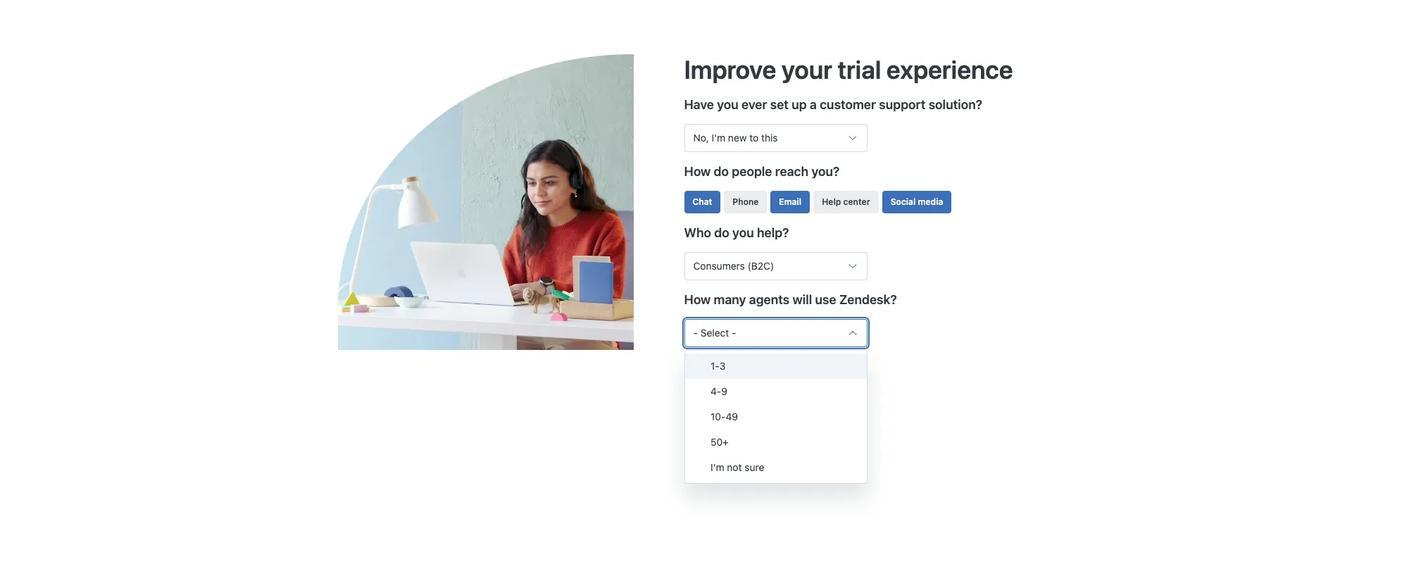 Task type: describe. For each thing, give the bounding box(es) containing it.
who
[[684, 225, 711, 240]]

your
[[782, 54, 832, 84]]

49
[[726, 411, 738, 422]]

no, i'm new to this button
[[684, 124, 867, 152]]

improve
[[684, 54, 776, 84]]

0 vertical spatial you
[[717, 97, 739, 112]]

set
[[770, 97, 789, 112]]

list box containing 1-3
[[684, 350, 868, 484]]

i'm not sure option
[[685, 455, 867, 480]]

experience
[[886, 54, 1013, 84]]

no
[[759, 456, 772, 468]]

4-
[[711, 385, 721, 397]]

this
[[761, 132, 778, 144]]

do for when
[[721, 359, 737, 374]]

4-9 option
[[685, 379, 867, 404]]

i'm inside "popup button"
[[712, 132, 725, 144]]

help center button
[[813, 191, 879, 213]]

chat button
[[684, 191, 721, 213]]

(b2c)
[[748, 260, 774, 272]]

ever
[[742, 97, 767, 112]]

continue
[[695, 456, 736, 468]]

not
[[727, 461, 742, 473]]

chat
[[693, 196, 712, 207]]

9
[[721, 385, 727, 397]]

no,
[[693, 132, 709, 144]]

50+
[[711, 436, 729, 448]]

center
[[843, 196, 870, 207]]

use
[[815, 292, 836, 307]]

new
[[728, 132, 747, 144]]

phone button
[[724, 191, 767, 213]]

solution?
[[929, 97, 982, 112]]

customer service agent wearing a headset and sitting at a desk as balloons float through the air in celebration. image
[[338, 54, 684, 350]]

do for how
[[714, 164, 729, 179]]

phone
[[733, 196, 759, 207]]

1 horizontal spatial to
[[792, 359, 804, 374]]

who do you help?
[[684, 225, 789, 240]]

i'm not sure
[[711, 461, 764, 473]]

social
[[891, 196, 916, 207]]

improve your trial experience
[[684, 54, 1013, 84]]

have
[[684, 97, 714, 112]]

plan
[[764, 359, 789, 374]]

no, i'm new to this
[[693, 132, 778, 144]]

email
[[779, 196, 801, 207]]

no thanks button
[[748, 448, 816, 476]]

consumers
[[693, 260, 745, 272]]

consumers (b2c)
[[693, 260, 774, 272]]

2 - select - from the top
[[693, 394, 736, 406]]

10-49 option
[[685, 404, 867, 430]]

up
[[792, 97, 807, 112]]

email button
[[771, 191, 810, 213]]

you for when
[[740, 359, 761, 374]]

- left 4-
[[693, 394, 698, 406]]

consumers (b2c) button
[[684, 252, 867, 280]]

do for who
[[714, 225, 729, 240]]

how many agents will use zendesk?
[[684, 292, 897, 307]]

10-49
[[711, 411, 738, 422]]

agents
[[749, 292, 789, 307]]

how for how many agents will use zendesk?
[[684, 292, 711, 307]]

will
[[792, 292, 812, 307]]

you?
[[811, 164, 839, 179]]

1 select from the top
[[700, 327, 729, 339]]



Task type: locate. For each thing, give the bounding box(es) containing it.
- right 9
[[732, 394, 736, 406]]

10-
[[711, 411, 726, 422]]

1 vertical spatial - select -
[[693, 394, 736, 406]]

sure
[[745, 461, 764, 473]]

1-
[[711, 360, 720, 372]]

customer
[[820, 97, 876, 112]]

1-3 option
[[685, 353, 867, 379]]

0 vertical spatial to
[[749, 132, 759, 144]]

select
[[700, 327, 729, 339], [700, 394, 729, 406]]

when do you plan to launch?
[[684, 359, 853, 374]]

how for how do people reach you?
[[684, 164, 711, 179]]

1 vertical spatial i'm
[[711, 461, 724, 473]]

select up 10- at the right of page
[[700, 394, 729, 406]]

0 vertical spatial i'm
[[712, 132, 725, 144]]

social media button
[[882, 191, 952, 213]]

- select - up 1-
[[693, 327, 736, 339]]

1 - select - from the top
[[693, 327, 736, 339]]

you for who
[[732, 225, 754, 240]]

- select - button up 1-3 option
[[684, 319, 867, 347]]

help
[[822, 196, 841, 207]]

do left people
[[714, 164, 729, 179]]

how do people reach you?
[[684, 164, 839, 179]]

a
[[810, 97, 817, 112]]

2 select from the top
[[700, 394, 729, 406]]

support
[[879, 97, 926, 112]]

you left plan
[[740, 359, 761, 374]]

1 vertical spatial you
[[732, 225, 754, 240]]

- select -
[[693, 327, 736, 339], [693, 394, 736, 406]]

50+ option
[[685, 430, 867, 455]]

1 - select - button from the top
[[684, 319, 867, 347]]

you
[[717, 97, 739, 112], [732, 225, 754, 240], [740, 359, 761, 374]]

4-9
[[711, 385, 727, 397]]

continue button
[[684, 448, 748, 476]]

0 vertical spatial do
[[714, 164, 729, 179]]

have you ever set up a customer support solution?
[[684, 97, 982, 112]]

0 vertical spatial - select - button
[[684, 319, 867, 347]]

1 vertical spatial do
[[714, 225, 729, 240]]

many
[[714, 292, 746, 307]]

1-3
[[711, 360, 726, 372]]

0 vertical spatial - select -
[[693, 327, 736, 339]]

zendesk?
[[839, 292, 897, 307]]

to left this
[[749, 132, 759, 144]]

you left the ever
[[717, 97, 739, 112]]

i'm
[[712, 132, 725, 144], [711, 461, 724, 473]]

media
[[918, 196, 943, 207]]

do right 1-
[[721, 359, 737, 374]]

0 horizontal spatial to
[[749, 132, 759, 144]]

how left many
[[684, 292, 711, 307]]

reach
[[775, 164, 808, 179]]

2 vertical spatial you
[[740, 359, 761, 374]]

to right plan
[[792, 359, 804, 374]]

1 vertical spatial how
[[684, 292, 711, 307]]

- up the when at the bottom of the page
[[693, 327, 698, 339]]

i'm left not
[[711, 461, 724, 473]]

-
[[693, 327, 698, 339], [732, 327, 736, 339], [693, 394, 698, 406], [732, 394, 736, 406]]

- down many
[[732, 327, 736, 339]]

2 how from the top
[[684, 292, 711, 307]]

how up chat at the top of page
[[684, 164, 711, 179]]

social media
[[891, 196, 943, 207]]

0 vertical spatial how
[[684, 164, 711, 179]]

- select - up 10- at the right of page
[[693, 394, 736, 406]]

2 - select - button from the top
[[684, 386, 867, 414]]

3
[[720, 360, 726, 372]]

1 how from the top
[[684, 164, 711, 179]]

0 vertical spatial select
[[700, 327, 729, 339]]

launch?
[[807, 359, 853, 374]]

- select - button
[[684, 319, 867, 347], [684, 386, 867, 414]]

no thanks
[[759, 456, 805, 468]]

do
[[714, 164, 729, 179], [714, 225, 729, 240], [721, 359, 737, 374]]

you left help?
[[732, 225, 754, 240]]

list box
[[684, 350, 868, 484]]

- select - button down plan
[[684, 386, 867, 414]]

to inside "popup button"
[[749, 132, 759, 144]]

when
[[684, 359, 718, 374]]

trial
[[838, 54, 881, 84]]

to
[[749, 132, 759, 144], [792, 359, 804, 374]]

help center
[[822, 196, 870, 207]]

thanks
[[774, 456, 805, 468]]

select up 1-
[[700, 327, 729, 339]]

2 vertical spatial do
[[721, 359, 737, 374]]

i'm inside option
[[711, 461, 724, 473]]

help?
[[757, 225, 789, 240]]

i'm right the no,
[[712, 132, 725, 144]]

people
[[732, 164, 772, 179]]

do right who
[[714, 225, 729, 240]]

how
[[684, 164, 711, 179], [684, 292, 711, 307]]

1 vertical spatial to
[[792, 359, 804, 374]]

1 vertical spatial - select - button
[[684, 386, 867, 414]]

1 vertical spatial select
[[700, 394, 729, 406]]



